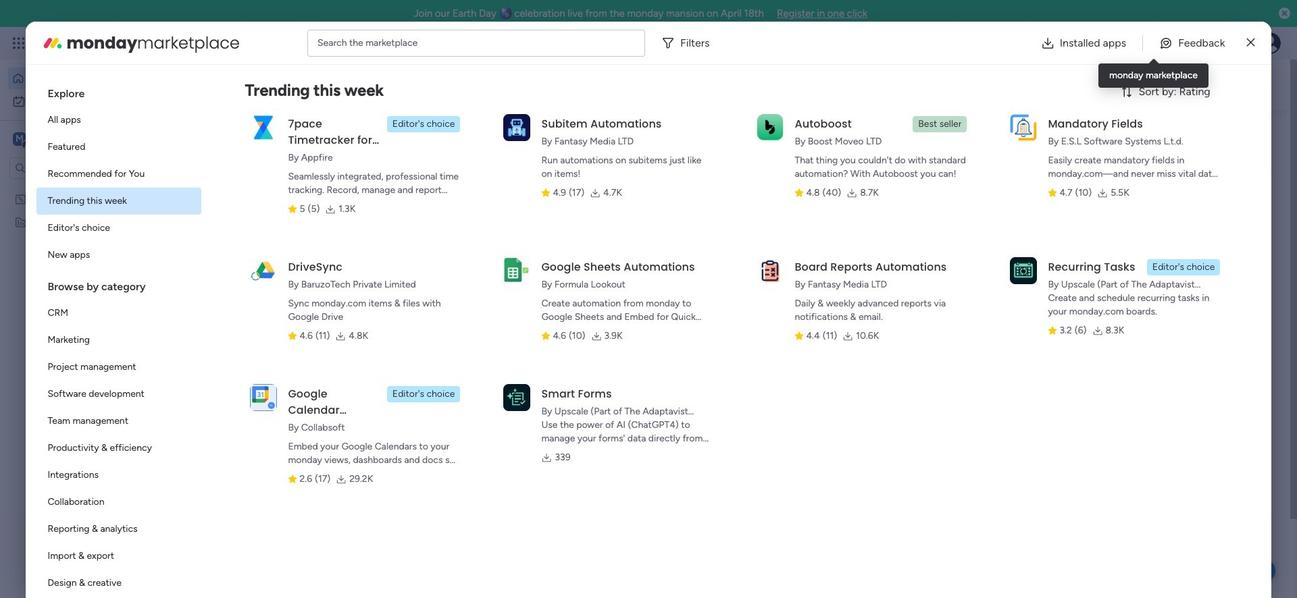 Task type: describe. For each thing, give the bounding box(es) containing it.
monday marketplace image
[[42, 32, 64, 54]]

see plans image
[[224, 36, 236, 51]]

workspace image
[[13, 132, 26, 147]]

notifications image
[[1057, 36, 1071, 50]]

Search in workspace field
[[28, 160, 113, 176]]

templates image image
[[1046, 129, 1224, 222]]

1 image
[[1097, 28, 1109, 43]]

update feed image
[[1087, 36, 1101, 50]]

workspace selection element
[[13, 131, 113, 149]]

public board image
[[266, 274, 281, 288]]

roy mann image
[[281, 395, 308, 422]]

add to favorites image
[[592, 274, 606, 287]]

jacob simon image
[[1259, 32, 1281, 54]]



Task type: locate. For each thing, give the bounding box(es) containing it.
quick search results list box
[[249, 153, 1001, 332]]

2 heading from the top
[[37, 269, 202, 300]]

option
[[8, 68, 164, 89], [8, 91, 164, 112], [37, 107, 202, 134], [37, 134, 202, 161], [37, 161, 202, 188], [0, 187, 172, 190], [37, 188, 202, 215], [37, 215, 202, 242], [37, 242, 202, 269], [37, 300, 202, 327], [37, 327, 202, 354], [37, 354, 202, 381], [37, 381, 202, 408], [37, 408, 202, 435], [37, 435, 202, 462], [37, 462, 202, 489], [37, 489, 202, 516], [37, 516, 202, 543], [37, 543, 202, 570], [37, 570, 202, 597]]

select product image
[[12, 36, 26, 50]]

1 vertical spatial heading
[[37, 269, 202, 300]]

close recently visited image
[[249, 137, 266, 153]]

heading
[[37, 76, 202, 107], [37, 269, 202, 300]]

0 vertical spatial heading
[[37, 76, 202, 107]]

1 heading from the top
[[37, 76, 202, 107]]

invite members image
[[1117, 36, 1130, 50]]

search everything image
[[1180, 36, 1193, 50]]

app logo image
[[250, 114, 277, 141], [504, 114, 531, 141], [757, 114, 784, 141], [1010, 114, 1037, 141], [250, 257, 277, 284], [504, 257, 531, 284], [757, 257, 784, 284], [1010, 257, 1037, 284], [250, 384, 277, 411], [504, 384, 531, 411]]

remove from favorites image
[[406, 274, 420, 287]]

v2 bolt switch image
[[1150, 77, 1158, 92]]

dapulse x slim image
[[1247, 35, 1255, 51]]

list box
[[37, 76, 202, 599], [0, 185, 172, 416]]

monday marketplace image
[[1147, 36, 1160, 50]]

help image
[[1209, 36, 1223, 50]]



Task type: vqa. For each thing, say whether or not it's contained in the screenshot.
Close My workspaces image
no



